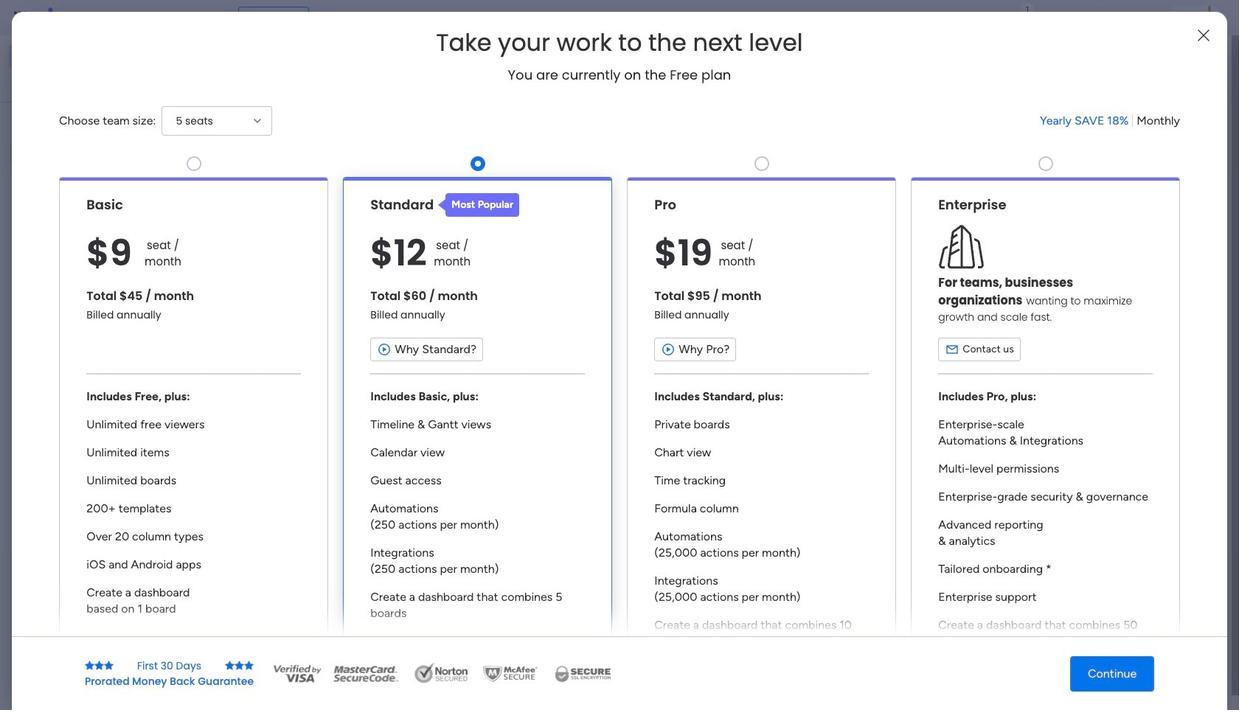Task type: vqa. For each thing, say whether or not it's contained in the screenshot.
left Workspace image
yes



Task type: describe. For each thing, give the bounding box(es) containing it.
help center element
[[996, 423, 1217, 482]]

billing cycle selection group
[[1040, 113, 1181, 129]]

ssl encrypted image
[[546, 663, 620, 685]]

component image
[[663, 620, 675, 633]]

workspace image for component icon
[[252, 598, 288, 633]]

mcafee secure image
[[481, 663, 540, 685]]

invite members image
[[1043, 10, 1057, 25]]

tier options list box
[[59, 150, 1181, 666]]

section head inside "standard tier selected" option
[[438, 193, 519, 217]]

1 vertical spatial option
[[9, 69, 179, 93]]

close update feed (inbox) image
[[228, 351, 246, 369]]

0 vertical spatial option
[[9, 44, 179, 68]]

see plans image
[[245, 10, 258, 26]]

component image
[[298, 620, 311, 633]]

add to favorites image
[[438, 270, 452, 284]]

monday marketplace image
[[1075, 10, 1090, 25]]

close recently visited image
[[228, 120, 246, 138]]

2 vertical spatial option
[[0, 175, 188, 177]]

mastercard secure code image
[[329, 663, 403, 685]]

norton secured image
[[409, 663, 475, 685]]

templates image image
[[1009, 111, 1204, 213]]

basic tier selected option
[[59, 177, 328, 666]]

1 star image from the left
[[85, 661, 94, 671]]

ruby anderson image
[[1198, 6, 1222, 30]]

quick search results list box
[[228, 138, 961, 334]]

notifications image
[[978, 10, 992, 25]]

workspace image
[[626, 602, 644, 629]]



Task type: locate. For each thing, give the bounding box(es) containing it.
workspace image left component icon
[[252, 598, 288, 633]]

6 star image from the left
[[244, 661, 254, 671]]

enterprise tier selected option
[[911, 177, 1181, 666]]

section head
[[438, 193, 519, 217]]

search everything image
[[1111, 10, 1126, 25]]

0 horizontal spatial workspace image
[[252, 598, 288, 633]]

workspace image left component image
[[617, 598, 653, 633]]

1 workspace image from the left
[[252, 598, 288, 633]]

option
[[9, 44, 179, 68], [9, 69, 179, 93], [0, 175, 188, 177]]

add to favorites image
[[679, 270, 694, 284]]

1 element
[[377, 351, 394, 369]]

pro tier selected option
[[627, 177, 896, 666]]

star image
[[85, 661, 94, 671], [94, 661, 104, 671], [104, 661, 114, 671], [225, 661, 235, 671], [235, 661, 244, 671], [244, 661, 254, 671]]

2 star image from the left
[[94, 661, 104, 671]]

list box
[[0, 172, 188, 425]]

1 horizontal spatial workspace image
[[617, 598, 653, 633]]

3 star image from the left
[[104, 661, 114, 671]]

heading
[[436, 30, 803, 56]]

5 star image from the left
[[235, 661, 244, 671]]

update feed image
[[1010, 10, 1025, 25]]

1 image
[[1021, 1, 1034, 17]]

select product image
[[13, 10, 28, 25]]

workspace image
[[252, 598, 288, 633], [617, 598, 653, 633]]

standard tier selected option
[[343, 177, 612, 666]]

4 star image from the left
[[225, 661, 235, 671]]

getting started element
[[996, 352, 1217, 411]]

2 workspace image from the left
[[617, 598, 653, 633]]

workspace image for component image
[[617, 598, 653, 633]]

help image
[[1144, 10, 1158, 25]]

verified by visa image
[[272, 663, 323, 685]]



